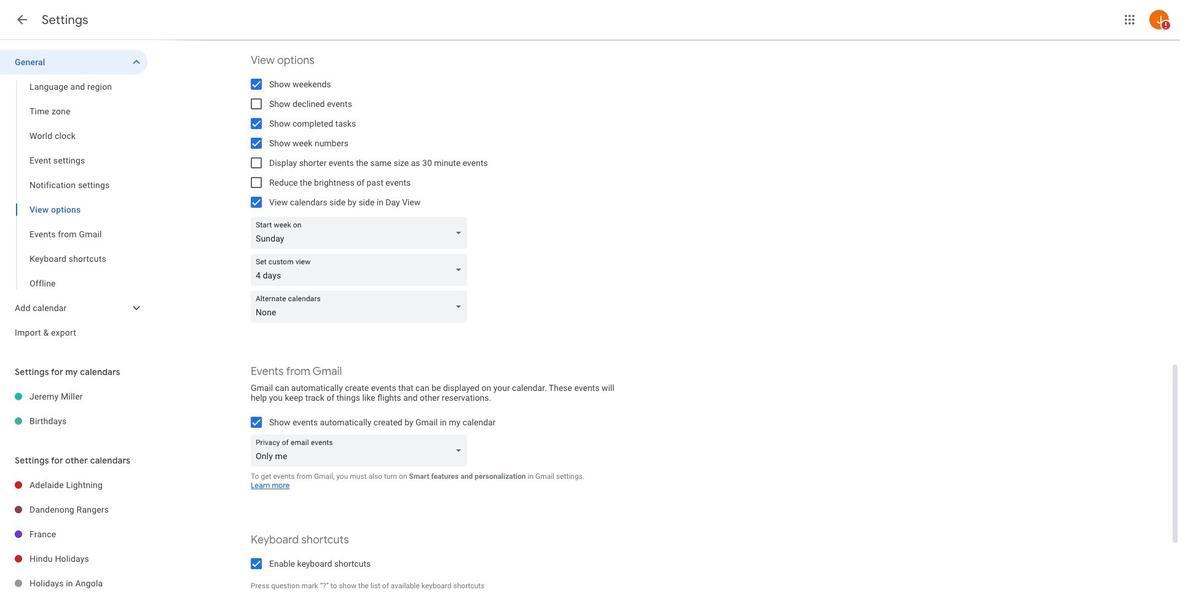 Task type: describe. For each thing, give the bounding box(es) containing it.
hindu holidays tree item
[[0, 547, 148, 571]]

3 tree from the top
[[0, 473, 148, 595]]

go back image
[[15, 12, 30, 27]]

2 tree from the top
[[0, 384, 148, 434]]



Task type: locate. For each thing, give the bounding box(es) containing it.
1 vertical spatial tree
[[0, 384, 148, 434]]

group
[[0, 74, 148, 296]]

france tree item
[[0, 522, 148, 547]]

birthdays tree item
[[0, 409, 148, 434]]

1 tree from the top
[[0, 50, 148, 345]]

adelaide lightning tree item
[[0, 473, 148, 497]]

heading
[[42, 12, 88, 28]]

None field
[[251, 212, 472, 243], [251, 248, 472, 280], [251, 285, 472, 317], [251, 429, 472, 461], [251, 212, 472, 243], [251, 248, 472, 280], [251, 285, 472, 317], [251, 429, 472, 461]]

0 vertical spatial tree
[[0, 50, 148, 345]]

jeremy miller tree item
[[0, 384, 148, 409]]

general tree item
[[0, 50, 148, 74]]

tree
[[0, 50, 148, 345], [0, 384, 148, 434], [0, 473, 148, 595]]

dandenong rangers tree item
[[0, 497, 148, 522]]

holidays in angola tree item
[[0, 571, 148, 595]]

2 vertical spatial tree
[[0, 473, 148, 595]]



Task type: vqa. For each thing, say whether or not it's contained in the screenshot.
Holidays in Anguilla
no



